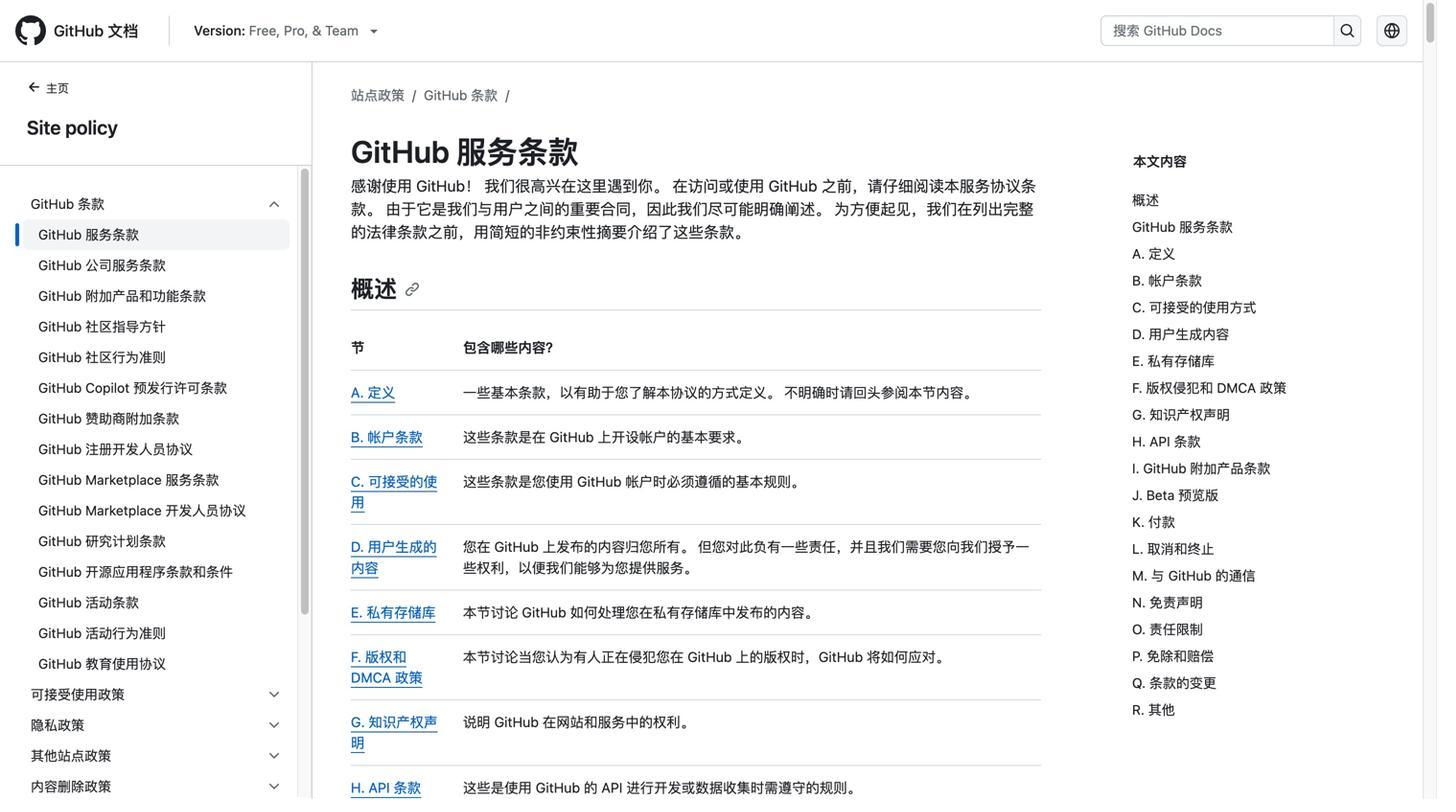 Task type: vqa. For each thing, say whether or not it's contained in the screenshot.


Task type: describe. For each thing, give the bounding box(es) containing it.
不明确时请回头参阅本节内容。
[[784, 384, 977, 401]]

0 horizontal spatial h.
[[351, 780, 365, 796]]

f. for f. 版权侵犯和 dmca 政策
[[1132, 380, 1143, 396]]

g. 知识产权声明
[[1132, 407, 1230, 423]]

r. 其他
[[1132, 702, 1175, 718]]

版权和
[[365, 649, 407, 665]]

d. for d. 用户生成内容
[[1132, 326, 1145, 342]]

1 horizontal spatial b. 帐户条款 link
[[1132, 267, 1377, 294]]

i. github 附加产品条款 link
[[1132, 455, 1377, 482]]

sc 9kayk9 0 image for 内容删除政策
[[267, 779, 282, 795]]

活动条款
[[85, 595, 139, 611]]

0 vertical spatial b.
[[1132, 273, 1145, 289]]

github 条款
[[31, 196, 105, 212]]

2 horizontal spatial api
[[1150, 434, 1170, 450]]

说明 github 在网站和服务中的权利。
[[463, 714, 694, 731]]

sc 9kayk9 0 image for 隐私政策
[[267, 718, 282, 733]]

0 vertical spatial h.
[[1132, 434, 1146, 450]]

1 horizontal spatial e.
[[1132, 353, 1144, 369]]

预览版
[[1178, 488, 1219, 503]]

github 服务条款 for github 服务条款 link in the site policy element
[[38, 227, 139, 243]]

服务条款 up 我们很高兴在这里遇到你。
[[456, 133, 579, 170]]

内容删除政策
[[31, 779, 111, 795]]

k. 付款 link
[[1132, 509, 1377, 536]]

些权利，以便我们能够为您提供服务。
[[463, 560, 698, 576]]

github copilot 预发行许可条款 link
[[23, 373, 290, 404]]

m. 与 github 的通信 link
[[1132, 563, 1377, 590]]

m.
[[1132, 568, 1148, 584]]

github inside 您在 github 上发布的内容归您所有。 但您对此负有一些责任，并且我们需要您向我们授予一 些权利，以便我们能够为您提供服务。
[[494, 539, 539, 555]]

主页
[[46, 81, 69, 95]]

github 研究计划条款
[[38, 534, 166, 549]]

free,
[[249, 23, 280, 38]]

预发行许可条款
[[133, 380, 227, 396]]

triangle down image
[[366, 23, 382, 38]]

github 条款 element containing github 服务条款
[[15, 220, 297, 680]]

site policy
[[27, 116, 118, 139]]

k.
[[1132, 514, 1145, 530]]

0 horizontal spatial e. 私有存储库
[[351, 604, 436, 621]]

c. 可接受的使 用 link
[[351, 474, 437, 511]]

为方便起见，我们在列出完整
[[834, 200, 1034, 218]]

q.
[[1132, 675, 1146, 691]]

&
[[312, 23, 322, 38]]

n.
[[1132, 595, 1146, 611]]

github 社区行为准则
[[38, 349, 166, 365]]

github 活动行为准则
[[38, 626, 166, 641]]

可接受使用政策
[[31, 687, 125, 703]]

github 活动条款
[[38, 595, 139, 611]]

k. 付款
[[1132, 514, 1175, 530]]

可接受使用政策 button
[[23, 680, 290, 710]]

github marketplace 服务条款 link
[[23, 465, 290, 496]]

责任限制
[[1149, 622, 1203, 638]]

开源应用程序条款和条件
[[85, 564, 233, 580]]

site policy element
[[0, 78, 313, 800]]

服务条款 down 本文内容
[[1179, 219, 1233, 235]]

可接受的使
[[368, 474, 437, 490]]

dmca for 版权侵犯和
[[1217, 380, 1256, 396]]

github marketplace 服务条款
[[38, 472, 219, 488]]

0 horizontal spatial e.
[[351, 604, 363, 621]]

1 vertical spatial 帐户条款
[[367, 429, 423, 445]]

0 vertical spatial 私有存储库
[[1148, 353, 1215, 369]]

0 horizontal spatial b.
[[351, 429, 364, 445]]

感谢使用 github！ 我们很高兴在这里遇到你。 在访问或使用 github 之前，请仔细阅读本服务协议条 款。 由于它是我们与用户之间的重要合同，因此我们尽可能明确阐述。 为方便起见，我们在列出完整 的法律条款之前，用简短的非约束性摘要介绍了这些条款。
[[351, 177, 1036, 241]]

g. for g. 知识产权声明
[[1132, 407, 1146, 423]]

github！
[[416, 177, 480, 195]]

在网站和服务中的权利。
[[542, 714, 694, 731]]

知识产权声
[[369, 714, 438, 731]]

的通信
[[1215, 568, 1256, 584]]

marketplace for 服务条款
[[85, 472, 162, 488]]

i.
[[1132, 461, 1140, 476]]

0 vertical spatial e. 私有存储库 link
[[1132, 348, 1377, 375]]

1 horizontal spatial h. api 条款 link
[[1132, 429, 1377, 455]]

0 horizontal spatial a. 定义 link
[[351, 384, 395, 401]]

本文内容 element
[[1133, 151, 1384, 172]]

copilot
[[85, 380, 130, 396]]

github 教育使用协议 link
[[23, 649, 290, 680]]

d. 用户生成的 内容
[[351, 539, 437, 576]]

f. 版权和 dmca 政策 link
[[351, 649, 423, 686]]

github 开源应用程序条款和条件
[[38, 564, 233, 580]]

m. 与 github 的通信
[[1132, 568, 1256, 584]]

隐私政策 button
[[23, 710, 290, 741]]

条款的变更
[[1149, 675, 1216, 691]]

这些条款是在 github 上开设帐户的基本要求。
[[463, 429, 750, 445]]

您在 github 上发布的内容归您所有。 但您对此负有一些责任，并且我们需要您向我们授予一 些权利，以便我们能够为您提供服务。
[[463, 539, 1029, 576]]

g. 知识产权声明 link
[[1132, 402, 1377, 429]]

1 vertical spatial b. 帐户条款
[[351, 429, 423, 445]]

dmca for 版权和
[[351, 670, 391, 686]]

内容删除政策 button
[[23, 772, 290, 800]]

1 vertical spatial a. 定义
[[351, 384, 395, 401]]

包含哪些内容？
[[463, 340, 560, 356]]

站点政策 link
[[351, 87, 405, 103]]

github 文档
[[54, 22, 138, 40]]

本节讨论当您认为有人正在侵犯您在 github 上的版权时，github 将如何应对。
[[463, 649, 950, 665]]

公司服务条款
[[85, 257, 166, 273]]

其他站点政策 button
[[23, 741, 290, 772]]

说明
[[463, 714, 491, 731]]

f. for f. 版权和 dmca 政策
[[351, 649, 361, 665]]

o. 责任限制 link
[[1132, 616, 1377, 643]]

1 vertical spatial 私有存储库
[[367, 604, 436, 621]]

研究计划条款
[[85, 534, 166, 549]]

github marketplace 开发人员协议
[[38, 503, 246, 519]]

0 horizontal spatial 概述
[[351, 275, 397, 302]]

j. beta 预览版
[[1132, 488, 1219, 503]]

a. inside the 'a. 定义' link
[[1132, 246, 1145, 262]]

n. 免责声明 link
[[1132, 590, 1377, 616]]

0 horizontal spatial api
[[369, 780, 390, 796]]

github 注册开发人员协议 link
[[23, 434, 290, 465]]

1 horizontal spatial b. 帐户条款
[[1132, 273, 1202, 289]]

将如何应对。
[[867, 649, 950, 665]]

github 条款 link
[[424, 87, 498, 103]]

p. 免除和赔偿
[[1132, 649, 1214, 664]]

github 条款 element containing github 条款
[[15, 189, 297, 680]]

d. for d. 用户生成的 内容
[[351, 539, 364, 555]]

1 horizontal spatial 概述
[[1132, 192, 1159, 208]]

1 vertical spatial e. 私有存储库 link
[[351, 604, 436, 621]]

n. 免责声明
[[1132, 595, 1203, 611]]

付款
[[1148, 514, 1175, 530]]



Task type: locate. For each thing, give the bounding box(es) containing it.
b. 帐户条款 link up 可接受的使
[[351, 429, 423, 445]]

服务条款 up github 公司服务条款
[[85, 227, 139, 243]]

0 horizontal spatial b. 帐户条款 link
[[351, 429, 423, 445]]

帐户条款 up c. 可接受的使用方式
[[1148, 273, 1202, 289]]

帐户条款 up 可接受的使
[[367, 429, 423, 445]]

h. api 条款 link up 附加产品条款
[[1132, 429, 1377, 455]]

a. 定义 down 节
[[351, 384, 395, 401]]

team
[[325, 23, 359, 38]]

f. 版权和 dmca 政策
[[351, 649, 423, 686]]

pro,
[[284, 23, 308, 38]]

政策 for f. 版权和 dmca 政策
[[395, 670, 423, 686]]

0 horizontal spatial github 服务条款
[[38, 227, 139, 243]]

c. inside c. 可接受的使 用
[[351, 474, 365, 490]]

0 vertical spatial h. api 条款
[[1132, 434, 1201, 450]]

github 赞助商附加条款 link
[[23, 404, 290, 434]]

b. up '用'
[[351, 429, 364, 445]]

a. down 节
[[351, 384, 364, 401]]

由于它是我们与用户之间的重要合同，因此我们尽可能明确阐述。
[[386, 200, 830, 218]]

2 / from the left
[[505, 87, 509, 103]]

dmca
[[1217, 380, 1256, 396], [351, 670, 391, 686]]

marketplace
[[85, 472, 162, 488], [85, 503, 162, 519]]

github 服务条款 up github 公司服务条款
[[38, 227, 139, 243]]

0 vertical spatial dmca
[[1217, 380, 1256, 396]]

github 公司服务条款 link
[[23, 250, 290, 281]]

1 horizontal spatial a. 定义
[[1132, 246, 1175, 262]]

d. inside d. 用户生成的 内容
[[351, 539, 364, 555]]

社区行为准则
[[85, 349, 166, 365]]

g. inside g. 知识产权声明 link
[[1132, 407, 1146, 423]]

github 赞助商附加条款
[[38, 411, 179, 427]]

c. up '用'
[[351, 474, 365, 490]]

api
[[1150, 434, 1170, 450], [369, 780, 390, 796], [601, 780, 623, 796]]

b. 帐户条款
[[1132, 273, 1202, 289], [351, 429, 423, 445]]

sc 9kayk9 0 image inside the 隐私政策 dropdown button
[[267, 718, 282, 733]]

e. 私有存储库 link up 'f. 版权侵犯和 dmca 政策'
[[1132, 348, 1377, 375]]

1 vertical spatial a.
[[351, 384, 364, 401]]

github 社区行为准则 link
[[23, 342, 290, 373]]

定义 up 可接受的使
[[368, 384, 395, 401]]

d. left '用户生成内容'
[[1132, 326, 1145, 342]]

0 vertical spatial g.
[[1132, 407, 1146, 423]]

api down the g. 知识产权声明
[[1150, 434, 1170, 450]]

进行开发或数据收集时需遵守的规则。
[[626, 780, 861, 796]]

a. 定义 link down 节
[[351, 384, 395, 401]]

f.
[[1132, 380, 1143, 396], [351, 649, 361, 665]]

github 服务条款 for github 服务条款 link to the right
[[1132, 219, 1233, 235]]

1 vertical spatial b.
[[351, 429, 364, 445]]

github 服务条款 down 本文内容
[[1132, 219, 1233, 235]]

1 / from the left
[[412, 87, 416, 103]]

的法律条款之前，用简短的非约束性摘要介绍了这些条款。
[[351, 223, 750, 241]]

主页 link
[[19, 80, 100, 99]]

github copilot 预发行许可条款
[[38, 380, 227, 396]]

2 horizontal spatial github 服务条款
[[1132, 219, 1233, 235]]

select language: current language is simplified chinese image
[[1384, 23, 1400, 38]]

g. for g. 知识产权声 明
[[351, 714, 365, 731]]

1 horizontal spatial d.
[[1132, 326, 1145, 342]]

0 horizontal spatial 帐户条款
[[367, 429, 423, 445]]

github inside the 感谢使用 github！ 我们很高兴在这里遇到你。 在访问或使用 github 之前，请仔细阅读本服务协议条 款。 由于它是我们与用户之间的重要合同，因此我们尽可能明确阐述。 为方便起见，我们在列出完整 的法律条款之前，用简短的非约束性摘要介绍了这些条款。
[[769, 177, 817, 195]]

感谢使用
[[351, 177, 412, 195]]

c. up d. 用户生成内容
[[1132, 300, 1146, 315]]

其他站点政策
[[31, 748, 111, 764]]

f. left 版权侵犯和
[[1132, 380, 1143, 396]]

免责声明
[[1150, 595, 1203, 611]]

f. inside the f. 版权和 dmca 政策
[[351, 649, 361, 665]]

之前，请仔细阅读本服务协议条
[[821, 177, 1036, 195]]

0 horizontal spatial github 服务条款 link
[[23, 220, 290, 250]]

0 horizontal spatial g.
[[351, 714, 365, 731]]

sc 9kayk9 0 image inside 内容删除政策 dropdown button
[[267, 779, 282, 795]]

f. 版权侵犯和 dmca 政策
[[1132, 380, 1287, 396]]

版权侵犯和
[[1146, 380, 1213, 396]]

github marketplace 开发人员协议 link
[[23, 496, 290, 526]]

0 horizontal spatial c.
[[351, 474, 365, 490]]

2 sc 9kayk9 0 image from the top
[[267, 718, 282, 733]]

h. api 条款 down the 明
[[351, 780, 421, 796]]

这些是使用
[[463, 780, 532, 796]]

0 horizontal spatial 定义
[[368, 384, 395, 401]]

1 vertical spatial 定义
[[368, 384, 395, 401]]

1 vertical spatial c.
[[351, 474, 365, 490]]

0 vertical spatial a.
[[1132, 246, 1145, 262]]

2 github 条款 element from the top
[[15, 220, 297, 680]]

d. 用户生成内容
[[1132, 326, 1229, 342]]

概述 up 节
[[351, 275, 397, 302]]

其他
[[1148, 702, 1175, 718]]

0 horizontal spatial f.
[[351, 649, 361, 665]]

g. inside g. 知识产权声 明
[[351, 714, 365, 731]]

可接受的使用方式
[[1149, 300, 1257, 315]]

c. 可接受的使用方式 link
[[1132, 294, 1377, 321]]

政策 down 版权和
[[395, 670, 423, 686]]

2 vertical spatial sc 9kayk9 0 image
[[267, 779, 282, 795]]

0 vertical spatial d.
[[1132, 326, 1145, 342]]

0 horizontal spatial a.
[[351, 384, 364, 401]]

0 vertical spatial 定义
[[1149, 246, 1175, 262]]

policy
[[65, 116, 118, 139]]

1 horizontal spatial e. 私有存储库
[[1132, 353, 1215, 369]]

1 horizontal spatial b.
[[1132, 273, 1145, 289]]

1 vertical spatial 政策
[[395, 670, 423, 686]]

0 vertical spatial sc 9kayk9 0 image
[[267, 687, 282, 703]]

1 marketplace from the top
[[85, 472, 162, 488]]

marketplace down github 注册开发人员协议
[[85, 472, 162, 488]]

e. 私有存储库 link up 版权和
[[351, 604, 436, 621]]

0 horizontal spatial /
[[412, 87, 416, 103]]

政策 inside the f. 版权和 dmca 政策
[[395, 670, 423, 686]]

sc 9kayk9 0 image for 其他站点政策
[[267, 749, 282, 764]]

0 horizontal spatial h. api 条款 link
[[351, 780, 421, 796]]

本节讨论 github 如何处理您在私有存储库中发布的内容。
[[463, 604, 819, 621]]

0 vertical spatial 政策
[[1260, 380, 1287, 396]]

api down g. 知识产权声 明 link
[[369, 780, 390, 796]]

sc 9kayk9 0 image inside 其他站点政策 'dropdown button'
[[267, 749, 282, 764]]

0 vertical spatial c.
[[1132, 300, 1146, 315]]

a. 定义
[[1132, 246, 1175, 262], [351, 384, 395, 401]]

0 horizontal spatial e. 私有存储库 link
[[351, 604, 436, 621]]

0 vertical spatial e. 私有存储库
[[1132, 353, 1215, 369]]

0 horizontal spatial 政策
[[395, 670, 423, 686]]

明
[[351, 735, 365, 751]]

用
[[351, 494, 365, 511]]

a. 定义 up c. 可接受的使用方式
[[1132, 246, 1175, 262]]

1 horizontal spatial github 服务条款 link
[[1132, 214, 1377, 241]]

sc 9kayk9 0 image for github 条款
[[267, 197, 282, 212]]

免除和赔偿
[[1147, 649, 1214, 664]]

b. 帐户条款 up c. 可接受的使用方式
[[1132, 273, 1202, 289]]

github 服务条款 link inside site policy element
[[23, 220, 290, 250]]

a. up c. 可接受的使用方式
[[1132, 246, 1145, 262]]

github 附加产品和功能条款
[[38, 288, 206, 304]]

marketplace up 研究计划条款
[[85, 503, 162, 519]]

/ right 站点政策
[[412, 87, 416, 103]]

0 horizontal spatial d.
[[351, 539, 364, 555]]

/ right github 条款 link
[[505, 87, 509, 103]]

b. 帐户条款 link
[[1132, 267, 1377, 294], [351, 429, 423, 445]]

帐户时必须遵循的基本规则。
[[625, 474, 805, 490]]

h. up i.
[[1132, 434, 1146, 450]]

e. down 内容
[[351, 604, 363, 621]]

r. 其他 link
[[1132, 697, 1377, 724]]

b. up c. 可接受的使用方式
[[1132, 273, 1145, 289]]

sc 9kayk9 0 image left the 明
[[267, 749, 282, 764]]

概述 link down 本文内容 "element"
[[1132, 187, 1377, 214]]

github 服务条款 up the github！
[[351, 133, 579, 170]]

赞助商附加条款
[[85, 411, 179, 427]]

marketplace for 开发人员协议
[[85, 503, 162, 519]]

这些条款是您使用 github 帐户时必须遵循的基本规则。
[[463, 474, 805, 490]]

version: free, pro, & team
[[194, 23, 359, 38]]

a.
[[1132, 246, 1145, 262], [351, 384, 364, 401]]

1 vertical spatial 概述
[[351, 275, 397, 302]]

sc 9kayk9 0 image left 款。
[[267, 197, 282, 212]]

0 vertical spatial e.
[[1132, 353, 1144, 369]]

e. down d. 用户生成内容
[[1132, 353, 1144, 369]]

0 vertical spatial b. 帐户条款 link
[[1132, 267, 1377, 294]]

l. 取消和终止 link
[[1132, 536, 1377, 563]]

内容
[[351, 560, 379, 576]]

2 sc 9kayk9 0 image from the top
[[267, 749, 282, 764]]

github 公司服务条款
[[38, 257, 166, 273]]

search image
[[1340, 23, 1355, 38]]

1 horizontal spatial 概述 link
[[1132, 187, 1377, 214]]

1 horizontal spatial h.
[[1132, 434, 1146, 450]]

知识产权声明
[[1150, 407, 1230, 423]]

b. 帐户条款 link up d. 用户生成内容 link
[[1132, 267, 1377, 294]]

私有存储库 up 版权和
[[367, 604, 436, 621]]

github 研究计划条款 link
[[23, 526, 290, 557]]

您在
[[463, 539, 491, 555]]

私有存储库 down d. 用户生成内容
[[1148, 353, 1215, 369]]

政策
[[1260, 380, 1287, 396], [395, 670, 423, 686]]

e. 私有存储库 up 版权和
[[351, 604, 436, 621]]

开发人员协议
[[165, 503, 246, 519]]

1 horizontal spatial dmca
[[1217, 380, 1256, 396]]

定义 up c. 可接受的使用方式
[[1149, 246, 1175, 262]]

这些条款是您使用
[[463, 474, 573, 490]]

概述 down 本文内容
[[1132, 192, 1159, 208]]

1 horizontal spatial e. 私有存储库 link
[[1132, 348, 1377, 375]]

None search field
[[1101, 15, 1361, 46]]

1 vertical spatial h. api 条款 link
[[351, 780, 421, 796]]

1 vertical spatial dmca
[[351, 670, 391, 686]]

0 vertical spatial b. 帐户条款
[[1132, 273, 1202, 289]]

dmca inside f. 版权侵犯和 dmca 政策 link
[[1217, 380, 1256, 396]]

g. left 知识产权声明
[[1132, 407, 1146, 423]]

附加产品和功能条款
[[85, 288, 206, 304]]

1 vertical spatial h. api 条款
[[351, 780, 421, 796]]

h. api 条款 link down the 明
[[351, 780, 421, 796]]

搜索 GitHub Docs search field
[[1102, 16, 1334, 45]]

1 horizontal spatial /
[[505, 87, 509, 103]]

g. up the 明
[[351, 714, 365, 731]]

1 sc 9kayk9 0 image from the top
[[267, 197, 282, 212]]

1 vertical spatial h.
[[351, 780, 365, 796]]

1 vertical spatial sc 9kayk9 0 image
[[267, 718, 282, 733]]

h.
[[1132, 434, 1146, 450], [351, 780, 365, 796]]

o.
[[1132, 622, 1146, 638]]

0 horizontal spatial h. api 条款
[[351, 780, 421, 796]]

b. 帐户条款 up 可接受的使
[[351, 429, 423, 445]]

条款 inside dropdown button
[[78, 196, 105, 212]]

sc 9kayk9 0 image for 可接受使用政策
[[267, 687, 282, 703]]

一些基本条款，以有助于您了解本协议的方式定义。 不明确时请回头参阅本节内容。
[[463, 384, 977, 401]]

1 horizontal spatial api
[[601, 780, 623, 796]]

0 vertical spatial 帐户条款
[[1148, 273, 1202, 289]]

c. 可接受的使用方式
[[1132, 300, 1257, 315]]

site
[[27, 116, 61, 139]]

0 vertical spatial h. api 条款 link
[[1132, 429, 1377, 455]]

政策 inside f. 版权侵犯和 dmca 政策 link
[[1260, 380, 1287, 396]]

0 vertical spatial a. 定义
[[1132, 246, 1175, 262]]

github 社区指导方针
[[38, 319, 166, 335]]

概述 link up 节
[[351, 275, 420, 302]]

github 服务条款 inside site policy element
[[38, 227, 139, 243]]

概述
[[1132, 192, 1159, 208], [351, 275, 397, 302]]

1 horizontal spatial f.
[[1132, 380, 1143, 396]]

服务条款 up 开发人员协议
[[165, 472, 219, 488]]

1 vertical spatial sc 9kayk9 0 image
[[267, 749, 282, 764]]

d. 用户生成的 内容 link
[[351, 539, 437, 576]]

0 horizontal spatial b. 帐户条款
[[351, 429, 423, 445]]

一些基本条款，以有助于您了解本协议的方式定义。
[[463, 384, 781, 401]]

0 vertical spatial sc 9kayk9 0 image
[[267, 197, 282, 212]]

dmca down 版权和
[[351, 670, 391, 686]]

a. 定义 inside the 'a. 定义' link
[[1132, 246, 1175, 262]]

sc 9kayk9 0 image inside 可接受使用政策 dropdown button
[[267, 687, 282, 703]]

1 vertical spatial 概述 link
[[351, 275, 420, 302]]

1 horizontal spatial a. 定义 link
[[1132, 241, 1377, 267]]

p.
[[1132, 649, 1143, 664]]

注册开发人员协议
[[85, 441, 193, 457]]

sc 9kayk9 0 image
[[267, 197, 282, 212], [267, 749, 282, 764]]

教育使用协议
[[85, 656, 166, 672]]

github 活动行为准则 link
[[23, 618, 290, 649]]

github 附加产品和功能条款 link
[[23, 281, 290, 312]]

0 vertical spatial f.
[[1132, 380, 1143, 396]]

0 horizontal spatial 私有存储库
[[367, 604, 436, 621]]

a. 定义 link up c. 可接受的使用方式 link
[[1132, 241, 1377, 267]]

sc 9kayk9 0 image
[[267, 687, 282, 703], [267, 718, 282, 733], [267, 779, 282, 795]]

f. left 版权和
[[351, 649, 361, 665]]

用户生成内容
[[1149, 326, 1229, 342]]

l.
[[1132, 541, 1144, 557]]

1 github 条款 element from the top
[[15, 189, 297, 680]]

github 条款 button
[[23, 189, 290, 220]]

款。
[[351, 200, 382, 218]]

github 服务条款 link up 公司服务条款
[[23, 220, 290, 250]]

c. for c. 可接受的使用方式
[[1132, 300, 1146, 315]]

1 horizontal spatial 私有存储库
[[1148, 353, 1215, 369]]

0 horizontal spatial 概述 link
[[351, 275, 420, 302]]

社区指导方针
[[85, 319, 166, 335]]

/
[[412, 87, 416, 103], [505, 87, 509, 103]]

1 sc 9kayk9 0 image from the top
[[267, 687, 282, 703]]

dmca inside the f. 版权和 dmca 政策
[[351, 670, 391, 686]]

d. 用户生成内容 link
[[1132, 321, 1377, 348]]

1 horizontal spatial 帐户条款
[[1148, 273, 1202, 289]]

1 horizontal spatial g.
[[1132, 407, 1146, 423]]

政策 for f. 版权侵犯和 dmca 政策
[[1260, 380, 1287, 396]]

1 vertical spatial g.
[[351, 714, 365, 731]]

1 horizontal spatial 政策
[[1260, 380, 1287, 396]]

这些条款是在
[[463, 429, 546, 445]]

3 sc 9kayk9 0 image from the top
[[267, 779, 282, 795]]

github inside dropdown button
[[31, 196, 74, 212]]

marketplace inside 'link'
[[85, 503, 162, 519]]

github 社区指导方针 link
[[23, 312, 290, 342]]

d. up 内容
[[351, 539, 364, 555]]

1 horizontal spatial c.
[[1132, 300, 1146, 315]]

b.
[[1132, 273, 1145, 289], [351, 429, 364, 445]]

1 horizontal spatial github 服务条款
[[351, 133, 579, 170]]

c. for c. 可接受的使 用
[[351, 474, 365, 490]]

github 条款 element
[[15, 189, 297, 680], [15, 220, 297, 680]]

政策 up g. 知识产权声明 link
[[1260, 380, 1287, 396]]

0 vertical spatial 概述 link
[[1132, 187, 1377, 214]]

sc 9kayk9 0 image inside github 条款 dropdown button
[[267, 197, 282, 212]]

h. down the 明
[[351, 780, 365, 796]]

0 horizontal spatial a. 定义
[[351, 384, 395, 401]]

1 horizontal spatial 定义
[[1149, 246, 1175, 262]]

dmca up g. 知识产权声明 link
[[1217, 380, 1256, 396]]

2 marketplace from the top
[[85, 503, 162, 519]]

e. 私有存储库 up 版权侵犯和
[[1132, 353, 1215, 369]]

1 vertical spatial marketplace
[[85, 503, 162, 519]]

0 vertical spatial a. 定义 link
[[1132, 241, 1377, 267]]

节
[[351, 340, 365, 356]]

1 vertical spatial d.
[[351, 539, 364, 555]]

与
[[1151, 568, 1165, 584]]

h. api 条款 down the g. 知识产权声明
[[1132, 434, 1201, 450]]

1 vertical spatial a. 定义 link
[[351, 384, 395, 401]]

1 vertical spatial b. 帐户条款 link
[[351, 429, 423, 445]]

api right "的"
[[601, 780, 623, 796]]

github 服务条款 link down 本文内容 "element"
[[1132, 214, 1377, 241]]

1 horizontal spatial h. api 条款
[[1132, 434, 1201, 450]]

1 vertical spatial e.
[[351, 604, 363, 621]]



